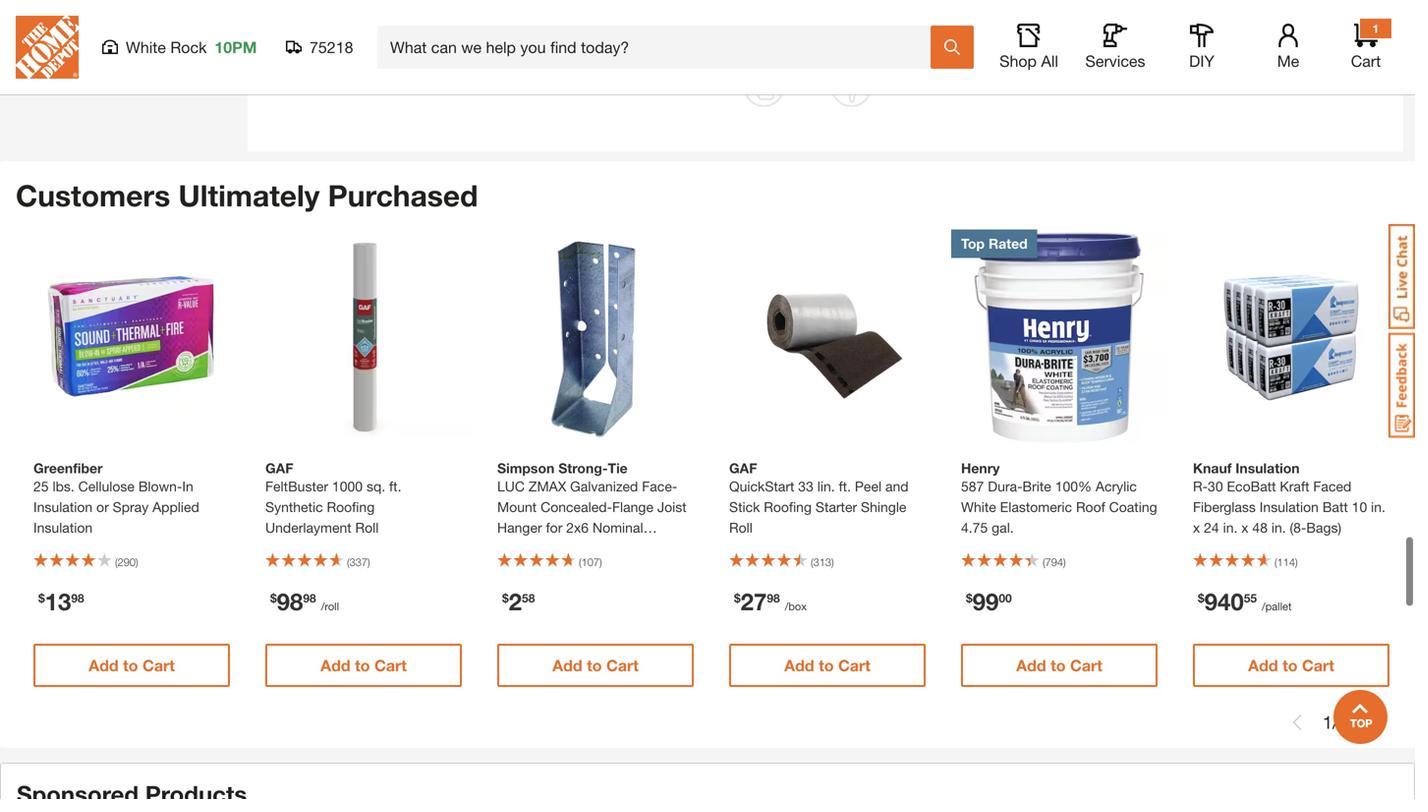 Task type: describe. For each thing, give the bounding box(es) containing it.
flange
[[612, 499, 654, 515]]

add to cart button for /roll
[[265, 644, 462, 687]]

33
[[798, 478, 814, 494]]

mount
[[497, 499, 537, 515]]

ultimately
[[178, 178, 320, 213]]

add to cart button for /pallet
[[1193, 644, 1390, 687]]

cart 1
[[1351, 22, 1381, 70]]

1 / 3
[[1323, 712, 1348, 733]]

ft. for 27
[[839, 478, 851, 494]]

add to cart button for /box
[[729, 644, 926, 687]]

0 horizontal spatial 1
[[1323, 712, 1333, 733]]

zmax
[[529, 478, 566, 494]]

add to cart button for 13
[[33, 644, 230, 687]]

live chat image
[[1389, 224, 1415, 329]]

elastomeric
[[1000, 499, 1072, 515]]

rock
[[170, 38, 207, 57]]

114
[[1277, 556, 1295, 569]]

r-
[[1193, 478, 1208, 494]]

tie
[[608, 460, 628, 476]]

services
[[1086, 52, 1146, 70]]

batt
[[1323, 499, 1348, 515]]

( 794 )
[[1043, 556, 1066, 569]]

to for /roll
[[355, 656, 370, 675]]

feltbuster 1000 sq. ft. synthetic roofing underlayment roll image
[[256, 229, 472, 446]]

roll inside gaf quickstart 33 lin. ft. peel and stick roofing starter shingle roll
[[729, 519, 753, 536]]

( for /roll
[[347, 556, 350, 569]]

30
[[1208, 478, 1223, 494]]

diy button
[[1171, 24, 1233, 71]]

r-30 ecobatt kraft faced fiberglass insulation batt 10 in. x 24 in. x 48 in. (8-bags) image
[[1183, 229, 1400, 446]]

5 add to cart button from the left
[[961, 644, 1158, 687]]

10pm
[[215, 38, 257, 57]]

/box
[[785, 600, 807, 613]]

cart for /box
[[838, 656, 871, 675]]

greenfiber
[[33, 460, 103, 476]]

ecobatt
[[1227, 478, 1276, 494]]

2 x from the left
[[1242, 519, 1249, 536]]

services button
[[1084, 24, 1147, 71]]

add for 2
[[552, 656, 582, 675]]

stick
[[729, 499, 760, 515]]

diy
[[1189, 52, 1215, 70]]

simpson
[[497, 460, 555, 476]]

75218 button
[[286, 37, 354, 57]]

spray
[[113, 499, 149, 515]]

98 for 98
[[303, 591, 316, 605]]

for
[[546, 519, 563, 536]]

(8-
[[1290, 519, 1307, 536]]

$ 99 00
[[966, 587, 1012, 615]]

337
[[350, 556, 368, 569]]

greenfiber 25 lbs. cellulose blown-in insulation or spray applied insulation
[[33, 460, 199, 536]]

shingle
[[861, 499, 907, 515]]

1 x from the left
[[1193, 519, 1200, 536]]

10
[[1352, 499, 1367, 515]]

roofing inside gaf feltbuster 1000 sq. ft. synthetic roofing underlayment roll
[[327, 499, 375, 515]]

0 horizontal spatial white
[[126, 38, 166, 57]]

add for /pallet
[[1248, 656, 1278, 675]]

( for 99
[[1043, 556, 1045, 569]]

$ for 940
[[1198, 591, 1205, 605]]

$ for 2
[[502, 591, 509, 605]]

100%
[[1055, 478, 1092, 494]]

99
[[973, 587, 999, 615]]

cart for 2
[[606, 656, 639, 675]]

add to cart for 13
[[89, 656, 175, 675]]

587
[[961, 478, 984, 494]]

1 inside cart 1
[[1373, 22, 1379, 35]]

add to cart for /pallet
[[1248, 656, 1335, 675]]

55
[[1244, 591, 1257, 605]]

1000
[[332, 478, 363, 494]]

add for /box
[[784, 656, 814, 675]]

$ for 13
[[38, 591, 45, 605]]

$ for 99
[[966, 591, 973, 605]]

strong-
[[558, 460, 608, 476]]

cellulose
[[78, 478, 135, 494]]

fiberglass
[[1193, 499, 1256, 515]]

peel
[[855, 478, 882, 494]]

107
[[581, 556, 600, 569]]

feedback link image
[[1389, 332, 1415, 438]]

roll inside gaf feltbuster 1000 sq. ft. synthetic roofing underlayment roll
[[355, 519, 379, 536]]

acrylic
[[1096, 478, 1137, 494]]

$ 2 58
[[502, 587, 535, 615]]

add to cart for /roll
[[321, 656, 407, 675]]

joist
[[657, 499, 687, 515]]

What can we help you find today? search field
[[390, 27, 930, 68]]

13
[[45, 587, 71, 615]]

add to cart button for 2
[[497, 644, 694, 687]]

applied
[[152, 499, 199, 515]]

/
[[1333, 712, 1339, 733]]

customers ultimately purchased
[[16, 178, 478, 213]]

white rock 10pm
[[126, 38, 257, 57]]

lumber
[[497, 540, 544, 556]]

quickstart
[[729, 478, 795, 494]]

98 for 13
[[71, 591, 84, 605]]

48
[[1253, 519, 1268, 536]]

dura-
[[988, 478, 1023, 494]]

this is the first slide image
[[1289, 714, 1305, 730]]

rated
[[989, 235, 1028, 252]]

shop
[[1000, 52, 1037, 70]]

$ 98 98 /roll
[[270, 587, 339, 615]]

3
[[1339, 712, 1348, 733]]

gaf feltbuster 1000 sq. ft. synthetic roofing underlayment roll
[[265, 460, 401, 536]]

knauf
[[1193, 460, 1232, 476]]

kraft
[[1280, 478, 1310, 494]]

5 to from the left
[[1051, 656, 1066, 675]]

bags)
[[1307, 519, 1342, 536]]

00
[[999, 591, 1012, 605]]

henry 587 dura-brite 100% acrylic white elastomeric roof coating 4.75 gal.
[[961, 460, 1157, 536]]

( 114 )
[[1275, 556, 1298, 569]]



Task type: vqa. For each thing, say whether or not it's contained in the screenshot.


Task type: locate. For each thing, give the bounding box(es) containing it.
)
[[136, 556, 138, 569], [368, 556, 370, 569], [600, 556, 602, 569], [831, 556, 834, 569], [1063, 556, 1066, 569], [1295, 556, 1298, 569]]

4.75
[[961, 519, 988, 536]]

concealed-
[[541, 499, 612, 515]]

sq.
[[367, 478, 385, 494]]

add for 13
[[89, 656, 119, 675]]

4 ) from the left
[[831, 556, 834, 569]]

24
[[1204, 519, 1219, 536]]

1 horizontal spatial roofing
[[764, 499, 812, 515]]

x
[[1193, 519, 1200, 536], [1242, 519, 1249, 536]]

0 horizontal spatial in.
[[1223, 519, 1238, 536]]

1 add from the left
[[89, 656, 119, 675]]

1 roofing from the left
[[327, 499, 375, 515]]

2 add to cart button from the left
[[265, 644, 462, 687]]

roll
[[355, 519, 379, 536], [729, 519, 753, 536]]

6 add to cart button from the left
[[1193, 644, 1390, 687]]

1 roll from the left
[[355, 519, 379, 536]]

5 ) from the left
[[1063, 556, 1066, 569]]

roofing
[[327, 499, 375, 515], [764, 499, 812, 515]]

1 add to cart from the left
[[89, 656, 175, 675]]

in. right 10
[[1371, 499, 1386, 515]]

( for 2
[[579, 556, 581, 569]]

0 horizontal spatial roll
[[355, 519, 379, 536]]

( 290 )
[[115, 556, 138, 569]]

2
[[509, 587, 522, 615]]

) for /box
[[831, 556, 834, 569]]

0 vertical spatial white
[[126, 38, 166, 57]]

1 to from the left
[[123, 656, 138, 675]]

( 337 )
[[347, 556, 370, 569]]

25
[[33, 478, 49, 494]]

) for 99
[[1063, 556, 1066, 569]]

) down starter
[[831, 556, 834, 569]]

4 add to cart button from the left
[[729, 644, 926, 687]]

98 inside $ 98 98 /roll
[[303, 591, 316, 605]]

roll down stick
[[729, 519, 753, 536]]

4 add from the left
[[784, 656, 814, 675]]

4 $ from the left
[[734, 591, 741, 605]]

5 add from the left
[[1016, 656, 1046, 675]]

1 horizontal spatial in.
[[1272, 519, 1286, 536]]

feltbuster
[[265, 478, 328, 494]]

to for /box
[[819, 656, 834, 675]]

add to cart button down /box
[[729, 644, 926, 687]]

add to cart for /box
[[784, 656, 871, 675]]

starter
[[816, 499, 857, 515]]

0 horizontal spatial gaf
[[265, 460, 293, 476]]

0 vertical spatial 1
[[1373, 22, 1379, 35]]

add to cart button up this is the first slide image
[[1193, 644, 1390, 687]]

794
[[1045, 556, 1063, 569]]

and
[[885, 478, 909, 494]]

cart for 13
[[142, 656, 175, 675]]

( for /pallet
[[1275, 556, 1277, 569]]

2 ( from the left
[[347, 556, 350, 569]]

3 ( from the left
[[579, 556, 581, 569]]

simpson strong-tie luc zmax galvanized face- mount concealed-flange joist hanger for 2x6 nominal lumber
[[497, 460, 687, 556]]

3 $ from the left
[[502, 591, 509, 605]]

) for /roll
[[368, 556, 370, 569]]

6 to from the left
[[1283, 656, 1298, 675]]

nominal
[[593, 519, 643, 536]]

all
[[1041, 52, 1058, 70]]

0 horizontal spatial ft.
[[389, 478, 401, 494]]

1 ( from the left
[[115, 556, 118, 569]]

1 horizontal spatial white
[[961, 499, 996, 515]]

next slide image
[[1366, 714, 1382, 730]]

in
[[182, 478, 193, 494]]

940
[[1205, 587, 1244, 615]]

5 $ from the left
[[966, 591, 973, 605]]

luc
[[497, 478, 525, 494]]

75218
[[310, 38, 353, 57]]

1 $ from the left
[[38, 591, 45, 605]]

) down (8-
[[1295, 556, 1298, 569]]

1 horizontal spatial gaf
[[729, 460, 757, 476]]

x left 24
[[1193, 519, 1200, 536]]

) down gaf feltbuster 1000 sq. ft. synthetic roofing underlayment roll
[[368, 556, 370, 569]]

$ 940 55 /pallet
[[1198, 587, 1292, 615]]

add to cart button down the 00
[[961, 644, 1158, 687]]

add to cart
[[89, 656, 175, 675], [321, 656, 407, 675], [552, 656, 639, 675], [784, 656, 871, 675], [1016, 656, 1103, 675], [1248, 656, 1335, 675]]

1 horizontal spatial x
[[1242, 519, 1249, 536]]

58
[[522, 591, 535, 605]]

290
[[118, 556, 136, 569]]

add to cart for 2
[[552, 656, 639, 675]]

1 gaf from the left
[[265, 460, 293, 476]]

1 horizontal spatial 1
[[1373, 22, 1379, 35]]

$ inside '$ 13 98'
[[38, 591, 45, 605]]

faced
[[1313, 478, 1352, 494]]

in. right 24
[[1223, 519, 1238, 536]]

1 vertical spatial 1
[[1323, 712, 1333, 733]]

2 horizontal spatial in.
[[1371, 499, 1386, 515]]

gaf inside gaf feltbuster 1000 sq. ft. synthetic roofing underlayment roll
[[265, 460, 293, 476]]

to
[[123, 656, 138, 675], [355, 656, 370, 675], [587, 656, 602, 675], [819, 656, 834, 675], [1051, 656, 1066, 675], [1283, 656, 1298, 675]]

to for 13
[[123, 656, 138, 675]]

face-
[[642, 478, 677, 494]]

ft. right lin.
[[839, 478, 851, 494]]

lin.
[[817, 478, 835, 494]]

quickstart 33 lin. ft. peel and stick roofing starter shingle roll image
[[719, 229, 936, 446]]

in. right 48
[[1272, 519, 1286, 536]]

313
[[813, 556, 831, 569]]

1 horizontal spatial ft.
[[839, 478, 851, 494]]

shop all
[[1000, 52, 1058, 70]]

2 $ from the left
[[270, 591, 277, 605]]

knauf insulation r-30 ecobatt kraft faced fiberglass insulation batt 10 in. x 24 in. x 48 in. (8-bags)
[[1193, 460, 1386, 536]]

to for 2
[[587, 656, 602, 675]]

6 ( from the left
[[1275, 556, 1277, 569]]

the home depot logo image
[[16, 16, 79, 79]]

gaf up feltbuster
[[265, 460, 293, 476]]

cart for /roll
[[374, 656, 407, 675]]

4 to from the left
[[819, 656, 834, 675]]

to for /pallet
[[1283, 656, 1298, 675]]

henry
[[961, 460, 1000, 476]]

x left 48
[[1242, 519, 1249, 536]]

5 add to cart from the left
[[1016, 656, 1103, 675]]

( 313 )
[[811, 556, 834, 569]]

$ inside $ 27 98 /box
[[734, 591, 741, 605]]

2 gaf from the left
[[729, 460, 757, 476]]

) for /pallet
[[1295, 556, 1298, 569]]

add to cart button down /roll
[[265, 644, 462, 687]]

1 vertical spatial white
[[961, 499, 996, 515]]

white left rock
[[126, 38, 166, 57]]

2 ft. from the left
[[839, 478, 851, 494]]

gaf for 27
[[729, 460, 757, 476]]

3 add from the left
[[552, 656, 582, 675]]

5 ( from the left
[[1043, 556, 1045, 569]]

insulation
[[1236, 460, 1300, 476], [33, 499, 93, 515], [1260, 499, 1319, 515], [33, 519, 93, 536]]

) down spray
[[136, 556, 138, 569]]

$ inside $ 99 00
[[966, 591, 973, 605]]

) down elastomeric
[[1063, 556, 1066, 569]]

98 for 27
[[767, 591, 780, 605]]

6 add to cart from the left
[[1248, 656, 1335, 675]]

2 ) from the left
[[368, 556, 370, 569]]

ft. inside gaf feltbuster 1000 sq. ft. synthetic roofing underlayment roll
[[389, 478, 401, 494]]

underlayment
[[265, 519, 352, 536]]

cart
[[1351, 52, 1381, 70], [142, 656, 175, 675], [374, 656, 407, 675], [606, 656, 639, 675], [838, 656, 871, 675], [1070, 656, 1103, 675], [1302, 656, 1335, 675]]

/pallet
[[1262, 600, 1292, 613]]

2 add to cart from the left
[[321, 656, 407, 675]]

2x6
[[566, 519, 589, 536]]

add for /roll
[[321, 656, 351, 675]]

) for 2
[[600, 556, 602, 569]]

) down nominal
[[600, 556, 602, 569]]

$ inside $ 2 58
[[502, 591, 509, 605]]

0 horizontal spatial roofing
[[327, 499, 375, 515]]

3 add to cart from the left
[[552, 656, 639, 675]]

( for 13
[[115, 556, 118, 569]]

gaf quickstart 33 lin. ft. peel and stick roofing starter shingle roll
[[729, 460, 909, 536]]

luc zmax galvanized face-mount concealed-flange joist hanger for 2x6 nominal lumber image
[[487, 229, 704, 446]]

ft. for 98
[[389, 478, 401, 494]]

gaf for 98
[[265, 460, 293, 476]]

2 roofing from the left
[[764, 499, 812, 515]]

$ 27 98 /box
[[734, 587, 807, 615]]

1 horizontal spatial roll
[[729, 519, 753, 536]]

$ for 27
[[734, 591, 741, 605]]

cart for /pallet
[[1302, 656, 1335, 675]]

2 to from the left
[[355, 656, 370, 675]]

$ 13 98
[[38, 587, 84, 615]]

6 add from the left
[[1248, 656, 1278, 675]]

$ inside $ 98 98 /roll
[[270, 591, 277, 605]]

gaf
[[265, 460, 293, 476], [729, 460, 757, 476]]

3 to from the left
[[587, 656, 602, 675]]

0 horizontal spatial x
[[1193, 519, 1200, 536]]

$ for 98
[[270, 591, 277, 605]]

purchased
[[328, 178, 478, 213]]

6 ) from the left
[[1295, 556, 1298, 569]]

roll up ( 337 ) at bottom left
[[355, 519, 379, 536]]

add
[[89, 656, 119, 675], [321, 656, 351, 675], [552, 656, 582, 675], [784, 656, 814, 675], [1016, 656, 1046, 675], [1248, 656, 1278, 675]]

( for /box
[[811, 556, 813, 569]]

6 $ from the left
[[1198, 591, 1205, 605]]

2 add from the left
[[321, 656, 351, 675]]

add to cart button down 58
[[497, 644, 694, 687]]

98
[[277, 587, 303, 615], [71, 591, 84, 605], [303, 591, 316, 605], [767, 591, 780, 605]]

add to cart button down '$ 13 98'
[[33, 644, 230, 687]]

587 dura-brite 100% acrylic white elastomeric roof coating 4.75 gal. image
[[951, 229, 1168, 446]]

hanger
[[497, 519, 542, 536]]

roofing down 33
[[764, 499, 812, 515]]

white up 4.75
[[961, 499, 996, 515]]

3 add to cart button from the left
[[497, 644, 694, 687]]

1 add to cart button from the left
[[33, 644, 230, 687]]

1 right 'me' button at the right of the page
[[1373, 22, 1379, 35]]

98 inside '$ 13 98'
[[71, 591, 84, 605]]

4 add to cart from the left
[[784, 656, 871, 675]]

roof
[[1076, 499, 1105, 515]]

customers
[[16, 178, 170, 213]]

gaf up quickstart
[[729, 460, 757, 476]]

1 left the 3
[[1323, 712, 1333, 733]]

me
[[1277, 52, 1300, 70]]

1 ) from the left
[[136, 556, 138, 569]]

top rated
[[961, 235, 1028, 252]]

blown-
[[138, 478, 182, 494]]

2 roll from the left
[[729, 519, 753, 536]]

brite
[[1023, 478, 1051, 494]]

me button
[[1257, 24, 1320, 71]]

) for 13
[[136, 556, 138, 569]]

gal.
[[992, 519, 1014, 536]]

3 ) from the left
[[600, 556, 602, 569]]

roofing down 1000
[[327, 499, 375, 515]]

shop all button
[[998, 24, 1060, 71]]

gaf inside gaf quickstart 33 lin. ft. peel and stick roofing starter shingle roll
[[729, 460, 757, 476]]

ft. right sq.
[[389, 478, 401, 494]]

( 107 )
[[579, 556, 602, 569]]

roofing inside gaf quickstart 33 lin. ft. peel and stick roofing starter shingle roll
[[764, 499, 812, 515]]

in.
[[1371, 499, 1386, 515], [1223, 519, 1238, 536], [1272, 519, 1286, 536]]

1 ft. from the left
[[389, 478, 401, 494]]

$ inside $ 940 55 /pallet
[[1198, 591, 1205, 605]]

4 ( from the left
[[811, 556, 813, 569]]

white inside henry 587 dura-brite 100% acrylic white elastomeric roof coating 4.75 gal.
[[961, 499, 996, 515]]

coating
[[1109, 499, 1157, 515]]

ft. inside gaf quickstart 33 lin. ft. peel and stick roofing starter shingle roll
[[839, 478, 851, 494]]

98 inside $ 27 98 /box
[[767, 591, 780, 605]]

25 lbs. cellulose blown-in insulation or spray applied insulation image
[[24, 229, 240, 446]]



